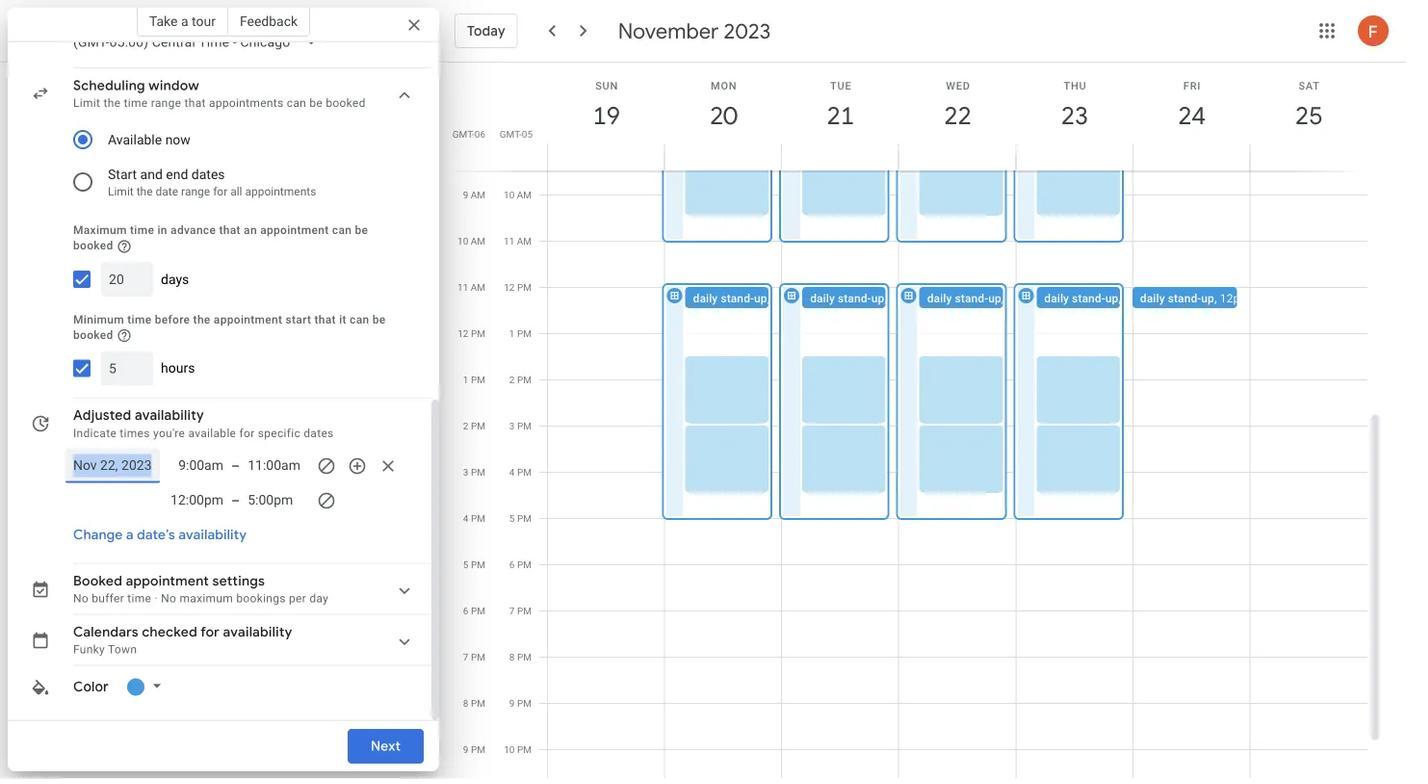 Task type: vqa. For each thing, say whether or not it's contained in the screenshot.
before
yes



Task type: locate. For each thing, give the bounding box(es) containing it.
0 vertical spatial 8
[[509, 652, 515, 663]]

3 up from the left
[[989, 292, 1002, 305]]

1 vertical spatial limit
[[108, 185, 134, 198]]

7
[[509, 605, 515, 617], [463, 652, 469, 663]]

1 horizontal spatial 11
[[504, 236, 515, 247]]

0 vertical spatial 3 pm
[[509, 420, 532, 432]]

that inside scheduling window limit the time range that appointments can be booked
[[185, 96, 206, 110]]

time inside booked appointment settings no buffer time · no maximum bookings per day
[[127, 592, 151, 606]]

0 vertical spatial 1
[[509, 328, 515, 340]]

0 vertical spatial be
[[310, 96, 323, 110]]

,
[[767, 292, 770, 305], [885, 292, 887, 305], [1002, 292, 1004, 305], [1119, 292, 1121, 305], [1215, 292, 1217, 305]]

9 left 10 pm
[[463, 744, 469, 756]]

1 vertical spatial 1
[[463, 374, 469, 386]]

that
[[185, 96, 206, 110], [219, 223, 241, 237], [315, 313, 336, 326]]

4 stand- from the left
[[1072, 292, 1106, 305]]

availability inside adjusted availability indicate times you're available for specific dates
[[135, 407, 204, 424]]

a inside take a tour button
[[181, 13, 188, 29]]

1 vertical spatial 2
[[463, 420, 469, 432]]

4 up from the left
[[1106, 292, 1119, 305]]

0 horizontal spatial 12 pm
[[458, 328, 486, 340]]

1 horizontal spatial be
[[355, 223, 368, 237]]

0 vertical spatial 6 pm
[[509, 559, 532, 571]]

–
[[231, 458, 240, 474], [231, 493, 240, 509]]

range inside scheduling window limit the time range that appointments can be booked
[[151, 96, 181, 110]]

checked
[[142, 624, 197, 641]]

maximum
[[73, 223, 127, 237]]

feedback button
[[228, 6, 310, 37]]

3 daily stand-up , from the left
[[927, 292, 1007, 305]]

1
[[509, 328, 515, 340], [463, 374, 469, 386]]

for left all at left top
[[213, 185, 228, 198]]

dates inside start and end dates limit the date range for all appointments
[[192, 166, 225, 182]]

0 vertical spatial 1 pm
[[509, 328, 532, 340]]

booked
[[73, 573, 122, 590]]

up
[[754, 292, 767, 305], [871, 292, 885, 305], [989, 292, 1002, 305], [1106, 292, 1119, 305], [1202, 292, 1215, 305]]

can up it
[[332, 223, 352, 237]]

that left it
[[315, 313, 336, 326]]

0 vertical spatial 5
[[509, 513, 515, 525]]

saturday, november 25 element
[[1287, 93, 1331, 138]]

3 , from the left
[[1002, 292, 1004, 305]]

limit inside start and end dates limit the date range for all appointments
[[108, 185, 134, 198]]

1 vertical spatial appointment
[[214, 313, 283, 326]]

1 vertical spatial 7
[[463, 652, 469, 663]]

1 vertical spatial start time text field
[[170, 489, 223, 512]]

8
[[509, 652, 515, 663], [463, 698, 469, 709]]

1 vertical spatial for
[[239, 426, 255, 440]]

the down scheduling
[[104, 96, 121, 110]]

4 daily stand-up , from the left
[[1044, 292, 1124, 305]]

1 pm
[[509, 328, 532, 340], [463, 374, 486, 386]]

0 horizontal spatial 5
[[463, 559, 469, 571]]

grid containing 19
[[447, 63, 1383, 779]]

2 vertical spatial appointment
[[126, 573, 209, 590]]

2 vertical spatial booked
[[73, 328, 113, 342]]

Minimum amount of hours before the start of the appointment that it can be booked number field
[[109, 351, 145, 386]]

monday, november 20 element
[[702, 93, 746, 138]]

1 – from the top
[[231, 458, 240, 474]]

0 vertical spatial that
[[185, 96, 206, 110]]

0 horizontal spatial that
[[185, 96, 206, 110]]

no right ·
[[161, 592, 176, 606]]

availability down bookings
[[223, 624, 292, 641]]

9 down gmt-06
[[463, 189, 468, 201]]

limit down start
[[108, 185, 134, 198]]

daily stand-up ,
[[693, 292, 773, 305], [810, 292, 890, 305], [927, 292, 1007, 305], [1044, 292, 1124, 305]]

1 horizontal spatial 3
[[509, 420, 515, 432]]

that left an
[[219, 223, 241, 237]]

1 horizontal spatial 8 pm
[[509, 652, 532, 663]]

advance
[[171, 223, 216, 237]]

1 horizontal spatial dates
[[304, 426, 334, 440]]

wed 22
[[943, 79, 971, 131]]

range down the end
[[181, 185, 210, 198]]

for left specific
[[239, 426, 255, 440]]

4 daily from the left
[[1044, 292, 1069, 305]]

0 vertical spatial 9 pm
[[509, 698, 532, 709]]

1 vertical spatial the
[[136, 185, 153, 198]]

0 horizontal spatial 3
[[463, 467, 469, 478]]

1 no from the left
[[73, 592, 89, 606]]

9 pm
[[509, 698, 532, 709], [463, 744, 486, 756]]

limit
[[73, 96, 100, 110], [108, 185, 134, 198]]

0 horizontal spatial 6 pm
[[463, 605, 486, 617]]

5 daily from the left
[[1140, 292, 1165, 305]]

funky
[[73, 643, 105, 657]]

1 vertical spatial –
[[231, 493, 240, 509]]

time inside scheduling window limit the time range that appointments can be booked
[[124, 96, 148, 110]]

can inside scheduling window limit the time range that appointments can be booked
[[287, 96, 306, 110]]

can for window
[[287, 96, 306, 110]]

1 horizontal spatial gmt-
[[500, 128, 522, 140]]

1 vertical spatial 3 pm
[[463, 467, 486, 478]]

the
[[104, 96, 121, 110], [136, 185, 153, 198], [193, 313, 211, 326]]

fri
[[1184, 79, 1201, 92]]

9 up 10 pm
[[509, 698, 515, 709]]

1 vertical spatial 12
[[458, 328, 469, 340]]

0 horizontal spatial 6
[[463, 605, 469, 617]]

1 vertical spatial that
[[219, 223, 241, 237]]

availability inside calendars checked for availability funky town
[[223, 624, 292, 641]]

sunday, november 19 element
[[585, 93, 629, 138]]

2 start time text field from the top
[[170, 489, 223, 512]]

12
[[504, 282, 515, 293], [458, 328, 469, 340]]

appointments down feedback button
[[209, 96, 284, 110]]

grid
[[447, 63, 1383, 779]]

a inside change a date's availability button
[[126, 527, 134, 544]]

1 horizontal spatial a
[[181, 13, 188, 29]]

1 start time text field from the top
[[170, 454, 223, 477]]

that inside minimum time before the appointment start that it can be booked
[[315, 313, 336, 326]]

0 horizontal spatial 10 am
[[458, 236, 486, 247]]

0 vertical spatial 7 pm
[[509, 605, 532, 617]]

a for take
[[181, 13, 188, 29]]

1 vertical spatial can
[[332, 223, 352, 237]]

change
[[73, 527, 123, 544]]

0 horizontal spatial 8 pm
[[463, 698, 486, 709]]

0 vertical spatial 11
[[504, 236, 515, 247]]

limit down scheduling
[[73, 96, 100, 110]]

0 horizontal spatial 11 am
[[458, 282, 486, 293]]

0 vertical spatial 10 am
[[504, 189, 532, 201]]

the inside start and end dates limit the date range for all appointments
[[136, 185, 153, 198]]

bookings
[[236, 592, 286, 606]]

gmt-
[[453, 128, 475, 140], [500, 128, 522, 140]]

24
[[1177, 100, 1205, 131]]

10
[[504, 189, 515, 201], [458, 236, 468, 247], [504, 744, 515, 756]]

a left the tour
[[181, 13, 188, 29]]

availability for for
[[223, 624, 292, 641]]

2 vertical spatial can
[[350, 313, 369, 326]]

0 vertical spatial –
[[231, 458, 240, 474]]

time inside maximum time in advance that an appointment can be booked
[[130, 223, 154, 237]]

time left ·
[[127, 592, 151, 606]]

5 up from the left
[[1202, 292, 1215, 305]]

3 pm
[[509, 420, 532, 432], [463, 467, 486, 478]]

3 stand- from the left
[[955, 292, 989, 305]]

range down window
[[151, 96, 181, 110]]

change a date's availability button
[[66, 518, 254, 553]]

1 horizontal spatial 5
[[509, 513, 515, 525]]

1 vertical spatial 9 pm
[[463, 744, 486, 756]]

now
[[165, 131, 191, 147]]

– left end time text field
[[231, 493, 240, 509]]

1 vertical spatial 1 pm
[[463, 374, 486, 386]]

1 vertical spatial availability
[[179, 527, 247, 544]]

2 horizontal spatial that
[[315, 313, 336, 326]]

for down "maximum"
[[201, 624, 220, 641]]

can right it
[[350, 313, 369, 326]]

2 horizontal spatial be
[[373, 313, 386, 326]]

no down booked
[[73, 592, 89, 606]]

the inside scheduling window limit the time range that appointments can be booked
[[104, 96, 121, 110]]

2 vertical spatial for
[[201, 624, 220, 641]]

appointment right an
[[260, 223, 329, 237]]

appointment inside booked appointment settings no buffer time · no maximum bookings per day
[[126, 573, 209, 590]]

1 gmt- from the left
[[453, 128, 475, 140]]

be inside maximum time in advance that an appointment can be booked
[[355, 223, 368, 237]]

booked inside scheduling window limit the time range that appointments can be booked
[[326, 96, 366, 110]]

4 pm
[[509, 467, 532, 478], [463, 513, 486, 525]]

for inside start and end dates limit the date range for all appointments
[[213, 185, 228, 198]]

scheduling
[[73, 77, 145, 94]]

10 am down 9 am
[[458, 236, 486, 247]]

booked inside minimum time before the appointment start that it can be booked
[[73, 328, 113, 342]]

0 horizontal spatial 7
[[463, 652, 469, 663]]

that down window
[[185, 96, 206, 110]]

gmt- left 'gmt-05'
[[453, 128, 475, 140]]

you're
[[153, 426, 185, 440]]

availability
[[135, 407, 204, 424], [179, 527, 247, 544], [223, 624, 292, 641]]

no
[[73, 592, 89, 606], [161, 592, 176, 606]]

thursday, november 23 element
[[1053, 93, 1097, 138]]

3
[[509, 420, 515, 432], [463, 467, 469, 478]]

2 – from the top
[[231, 493, 240, 509]]

Start time text field
[[170, 454, 223, 477], [170, 489, 223, 512]]

appointments
[[209, 96, 284, 110], [245, 185, 316, 198]]

1 horizontal spatial no
[[161, 592, 176, 606]]

1 up from the left
[[754, 292, 767, 305]]

10 am right 9 am
[[504, 189, 532, 201]]

2 up from the left
[[871, 292, 885, 305]]

appointment up ·
[[126, 573, 209, 590]]

1 horizontal spatial 8
[[509, 652, 515, 663]]

1 horizontal spatial 2
[[509, 374, 515, 386]]

time left before on the top
[[127, 313, 152, 326]]

23
[[1060, 100, 1088, 131]]

2023
[[724, 17, 771, 44]]

5 , from the left
[[1215, 292, 1217, 305]]

None field
[[66, 25, 333, 60]]

the inside minimum time before the appointment start that it can be booked
[[193, 313, 211, 326]]

25
[[1294, 100, 1322, 131]]

1 horizontal spatial 4 pm
[[509, 467, 532, 478]]

appointment left 'start'
[[214, 313, 283, 326]]

calendars
[[73, 624, 139, 641]]

appointments right all at left top
[[245, 185, 316, 198]]

availability for date's
[[179, 527, 247, 544]]

0 horizontal spatial be
[[310, 96, 323, 110]]

0 horizontal spatial limit
[[73, 96, 100, 110]]

dates
[[192, 166, 225, 182], [304, 426, 334, 440]]

1 , from the left
[[767, 292, 770, 305]]

be inside scheduling window limit the time range that appointments can be booked
[[310, 96, 323, 110]]

be inside minimum time before the appointment start that it can be booked
[[373, 313, 386, 326]]

start time text field up change a date's availability button
[[170, 489, 223, 512]]

11
[[504, 236, 515, 247], [458, 282, 468, 293]]

time left in
[[130, 223, 154, 237]]

availability up you're
[[135, 407, 204, 424]]

appointments inside scheduling window limit the time range that appointments can be booked
[[209, 96, 284, 110]]

gmt- for 06
[[453, 128, 475, 140]]

2
[[509, 374, 515, 386], [463, 420, 469, 432]]

dates right the end
[[192, 166, 225, 182]]

9 pm left 10 pm
[[463, 744, 486, 756]]

1 vertical spatial booked
[[73, 239, 113, 252]]

4
[[509, 467, 515, 478], [463, 513, 469, 525]]

0 horizontal spatial the
[[104, 96, 121, 110]]

stand-
[[721, 292, 754, 305], [838, 292, 871, 305], [955, 292, 989, 305], [1072, 292, 1106, 305], [1168, 292, 1202, 305]]

start time text field down available
[[170, 454, 223, 477]]

november 2023
[[618, 17, 771, 44]]

1 vertical spatial appointments
[[245, 185, 316, 198]]

sun 19
[[592, 79, 619, 131]]

take a tour
[[149, 13, 216, 29]]

9 pm up 10 pm
[[509, 698, 532, 709]]

booked
[[326, 96, 366, 110], [73, 239, 113, 252], [73, 328, 113, 342]]

the down and
[[136, 185, 153, 198]]

2 daily from the left
[[810, 292, 835, 305]]

0 vertical spatial availability
[[135, 407, 204, 424]]

can down feedback button
[[287, 96, 306, 110]]

the right before on the top
[[193, 313, 211, 326]]

limit inside scheduling window limit the time range that appointments can be booked
[[73, 96, 100, 110]]

1 horizontal spatial that
[[219, 223, 241, 237]]

gmt- right the 06
[[500, 128, 522, 140]]

that inside maximum time in advance that an appointment can be booked
[[219, 223, 241, 237]]

appointments inside start and end dates limit the date range for all appointments
[[245, 185, 316, 198]]

Maximum days in advance that an appointment can be booked number field
[[109, 262, 145, 297]]

1 horizontal spatial limit
[[108, 185, 134, 198]]

can inside minimum time before the appointment start that it can be booked
[[350, 313, 369, 326]]

change a date's availability
[[73, 527, 247, 544]]

0 horizontal spatial gmt-
[[453, 128, 475, 140]]

today
[[467, 22, 505, 39]]

10 am
[[504, 189, 532, 201], [458, 236, 486, 247]]

– left end time text box at the bottom left of page
[[231, 458, 240, 474]]

start
[[286, 313, 311, 326]]

Date text field
[[73, 454, 152, 477]]

1 vertical spatial dates
[[304, 426, 334, 440]]

for inside calendars checked for availability funky town
[[201, 624, 220, 641]]

buffer
[[92, 592, 124, 606]]

0 horizontal spatial 9 pm
[[463, 744, 486, 756]]

0 vertical spatial 6
[[509, 559, 515, 571]]

0 horizontal spatial 8
[[463, 698, 469, 709]]

1 vertical spatial a
[[126, 527, 134, 544]]

availability inside button
[[179, 527, 247, 544]]

am
[[471, 189, 486, 201], [517, 189, 532, 201], [471, 236, 486, 247], [517, 236, 532, 247], [471, 282, 486, 293]]

2 gmt- from the left
[[500, 128, 522, 140]]

tuesday, november 21 element
[[819, 93, 863, 138]]

0 vertical spatial appointment
[[260, 223, 329, 237]]

a left date's
[[126, 527, 134, 544]]

minimum
[[73, 313, 124, 326]]

5
[[509, 513, 515, 525], [463, 559, 469, 571]]

1 vertical spatial 11
[[458, 282, 468, 293]]

before
[[155, 313, 190, 326]]

1 vertical spatial 6 pm
[[463, 605, 486, 617]]

1 horizontal spatial the
[[136, 185, 153, 198]]

availability up settings
[[179, 527, 247, 544]]

0 horizontal spatial 7 pm
[[463, 652, 486, 663]]

can inside maximum time in advance that an appointment can be booked
[[332, 223, 352, 237]]

2 vertical spatial that
[[315, 313, 336, 326]]

9
[[463, 189, 468, 201], [509, 698, 515, 709], [463, 744, 469, 756]]

be for time
[[373, 313, 386, 326]]

window
[[149, 77, 199, 94]]

1 vertical spatial 4
[[463, 513, 469, 525]]

6 pm
[[509, 559, 532, 571], [463, 605, 486, 617]]

time down scheduling
[[124, 96, 148, 110]]

option group
[[66, 118, 397, 203]]

12 pm
[[504, 282, 532, 293], [458, 328, 486, 340]]

date
[[156, 185, 178, 198]]

time inside minimum time before the appointment start that it can be booked
[[127, 313, 152, 326]]

0 horizontal spatial 2 pm
[[463, 420, 486, 432]]

appointment
[[260, 223, 329, 237], [214, 313, 283, 326], [126, 573, 209, 590]]

available now
[[108, 131, 191, 147]]

dates right specific
[[304, 426, 334, 440]]

take a tour button
[[137, 6, 228, 37]]



Task type: describe. For each thing, give the bounding box(es) containing it.
wednesday, november 22 element
[[936, 93, 980, 138]]

1 daily from the left
[[693, 292, 718, 305]]

available
[[188, 426, 236, 440]]

a for change
[[126, 527, 134, 544]]

0 vertical spatial 12 pm
[[504, 282, 532, 293]]

mon 20
[[709, 79, 737, 131]]

tue 21
[[826, 79, 853, 131]]

1 vertical spatial 2 pm
[[463, 420, 486, 432]]

maximum
[[180, 592, 233, 606]]

1 horizontal spatial 7 pm
[[509, 605, 532, 617]]

the for window
[[104, 96, 121, 110]]

scheduling window limit the time range that appointments can be booked
[[73, 77, 366, 110]]

that for window
[[185, 96, 206, 110]]

1 horizontal spatial 6 pm
[[509, 559, 532, 571]]

0 horizontal spatial 1
[[463, 374, 469, 386]]

0 vertical spatial 5 pm
[[509, 513, 532, 525]]

an
[[244, 223, 257, 237]]

19 column header
[[547, 63, 665, 171]]

1 stand- from the left
[[721, 292, 754, 305]]

booked for time
[[73, 328, 113, 342]]

19
[[592, 100, 619, 131]]

adjusted availability indicate times you're available for specific dates
[[73, 407, 334, 440]]

3 daily from the left
[[927, 292, 952, 305]]

06
[[475, 128, 486, 140]]

town
[[108, 643, 137, 657]]

2 vertical spatial 9
[[463, 744, 469, 756]]

2 no from the left
[[161, 592, 176, 606]]

25 column header
[[1250, 63, 1368, 171]]

and
[[140, 166, 163, 182]]

thu 23
[[1060, 79, 1088, 131]]

9 am
[[463, 189, 486, 201]]

1 horizontal spatial 6
[[509, 559, 515, 571]]

gmt-05
[[500, 128, 533, 140]]

23 column header
[[1016, 63, 1134, 171]]

0 horizontal spatial 5 pm
[[463, 559, 486, 571]]

·
[[155, 592, 158, 606]]

12pm
[[1220, 292, 1250, 305]]

day
[[310, 592, 329, 606]]

0 horizontal spatial 4
[[463, 513, 469, 525]]

appointment inside maximum time in advance that an appointment can be booked
[[260, 223, 329, 237]]

mon
[[711, 79, 737, 92]]

days
[[161, 271, 189, 287]]

friday, november 24 element
[[1170, 93, 1214, 138]]

that for time
[[315, 313, 336, 326]]

be for window
[[310, 96, 323, 110]]

thu
[[1064, 79, 1087, 92]]

0 horizontal spatial 2
[[463, 420, 469, 432]]

1 vertical spatial 9
[[509, 698, 515, 709]]

dates inside adjusted availability indicate times you're available for specific dates
[[304, 426, 334, 440]]

0 horizontal spatial 3 pm
[[463, 467, 486, 478]]

1 vertical spatial 10
[[458, 236, 468, 247]]

color
[[73, 679, 109, 696]]

all
[[230, 185, 242, 198]]

0 vertical spatial 2 pm
[[509, 374, 532, 386]]

tour
[[192, 13, 216, 29]]

0 horizontal spatial 12
[[458, 328, 469, 340]]

booked appointment settings no buffer time · no maximum bookings per day
[[73, 573, 329, 606]]

today button
[[455, 8, 518, 54]]

0 horizontal spatial 4 pm
[[463, 513, 486, 525]]

next button
[[348, 723, 424, 770]]

specific
[[258, 426, 301, 440]]

tue
[[830, 79, 852, 92]]

the for time
[[193, 313, 211, 326]]

fri 24
[[1177, 79, 1205, 131]]

24 column header
[[1133, 63, 1251, 171]]

2 vertical spatial 10
[[504, 744, 515, 756]]

times
[[120, 426, 150, 440]]

booked inside maximum time in advance that an appointment can be booked
[[73, 239, 113, 252]]

it
[[339, 313, 347, 326]]

0 vertical spatial 12
[[504, 282, 515, 293]]

0 vertical spatial 3
[[509, 420, 515, 432]]

2 daily stand-up , from the left
[[810, 292, 890, 305]]

gmt- for 05
[[500, 128, 522, 140]]

next
[[371, 738, 401, 755]]

1 horizontal spatial 3 pm
[[509, 420, 532, 432]]

adjusted
[[73, 407, 131, 424]]

1 horizontal spatial 11 am
[[504, 236, 532, 247]]

available
[[108, 131, 162, 147]]

End time text field
[[248, 489, 302, 512]]

21 column header
[[781, 63, 899, 171]]

– for end time text box at the bottom left of page
[[231, 458, 240, 474]]

calendars checked for availability funky town
[[73, 624, 292, 657]]

0 vertical spatial 9
[[463, 189, 468, 201]]

booked for window
[[326, 96, 366, 110]]

appointment inside minimum time before the appointment start that it can be booked
[[214, 313, 283, 326]]

november
[[618, 17, 719, 44]]

1 horizontal spatial 7
[[509, 605, 515, 617]]

hours
[[161, 360, 195, 376]]

1 vertical spatial 10 am
[[458, 236, 486, 247]]

can for time
[[350, 313, 369, 326]]

start and end dates limit the date range for all appointments
[[108, 166, 316, 198]]

1 vertical spatial 5
[[463, 559, 469, 571]]

10 pm
[[504, 744, 532, 756]]

1 vertical spatial 8
[[463, 698, 469, 709]]

settings
[[212, 573, 265, 590]]

start time text field for end time text field
[[170, 489, 223, 512]]

4 , from the left
[[1119, 292, 1121, 305]]

in
[[157, 223, 167, 237]]

1 daily stand-up , from the left
[[693, 292, 773, 305]]

20
[[709, 100, 736, 131]]

0 vertical spatial 10
[[504, 189, 515, 201]]

1 vertical spatial 6
[[463, 605, 469, 617]]

1 vertical spatial 12 pm
[[458, 328, 486, 340]]

start
[[108, 166, 137, 182]]

maximum time in advance that an appointment can be booked
[[73, 223, 368, 252]]

5 stand- from the left
[[1168, 292, 1202, 305]]

end
[[166, 166, 188, 182]]

wed
[[946, 79, 971, 92]]

2 , from the left
[[885, 292, 887, 305]]

1 vertical spatial 7 pm
[[463, 652, 486, 663]]

20 column header
[[664, 63, 782, 171]]

sat 25
[[1294, 79, 1322, 131]]

0 vertical spatial 8 pm
[[509, 652, 532, 663]]

21
[[826, 100, 853, 131]]

1 vertical spatial 3
[[463, 467, 469, 478]]

daily stand-up , 12pm
[[1140, 292, 1250, 305]]

0 horizontal spatial 11
[[458, 282, 468, 293]]

for inside adjusted availability indicate times you're available for specific dates
[[239, 426, 255, 440]]

sat
[[1299, 79, 1321, 92]]

05
[[522, 128, 533, 140]]

22 column header
[[898, 63, 1017, 171]]

option group containing available now
[[66, 118, 397, 203]]

start time text field for end time text box at the bottom left of page
[[170, 454, 223, 477]]

0 vertical spatial 4
[[509, 467, 515, 478]]

gmt-06
[[453, 128, 486, 140]]

per
[[289, 592, 306, 606]]

take
[[149, 13, 178, 29]]

date's
[[137, 527, 175, 544]]

indicate
[[73, 426, 117, 440]]

1 horizontal spatial 9 pm
[[509, 698, 532, 709]]

feedback
[[240, 13, 298, 29]]

minimum time before the appointment start that it can be booked
[[73, 313, 386, 342]]

1 horizontal spatial 1 pm
[[509, 328, 532, 340]]

– for end time text field
[[231, 493, 240, 509]]

range inside start and end dates limit the date range for all appointments
[[181, 185, 210, 198]]

2 stand- from the left
[[838, 292, 871, 305]]

1 vertical spatial 8 pm
[[463, 698, 486, 709]]

0 vertical spatial 4 pm
[[509, 467, 532, 478]]

sun
[[595, 79, 619, 92]]

End time text field
[[248, 454, 302, 477]]

22
[[943, 100, 971, 131]]



